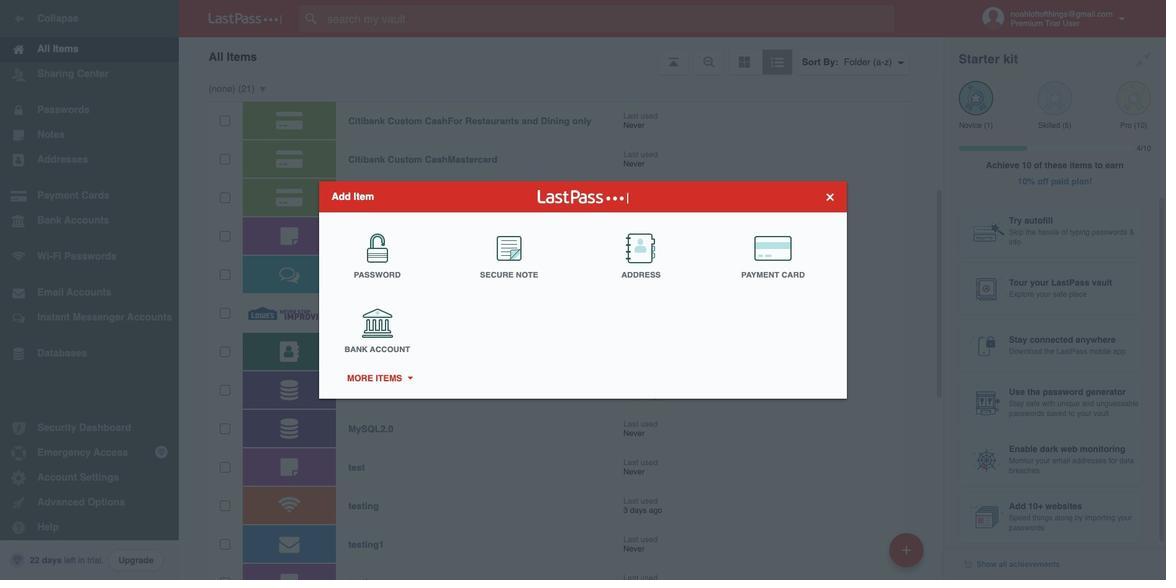 Task type: locate. For each thing, give the bounding box(es) containing it.
Search search field
[[299, 5, 919, 32]]

dialog
[[319, 181, 847, 399]]

new item navigation
[[885, 529, 932, 580]]

search my vault text field
[[299, 5, 919, 32]]

new item image
[[903, 546, 911, 554]]

lastpass image
[[209, 13, 282, 24]]



Task type: vqa. For each thing, say whether or not it's contained in the screenshot.
text box
no



Task type: describe. For each thing, give the bounding box(es) containing it.
main navigation navigation
[[0, 0, 179, 580]]

vault options navigation
[[179, 37, 944, 75]]

caret right image
[[406, 377, 414, 380]]



